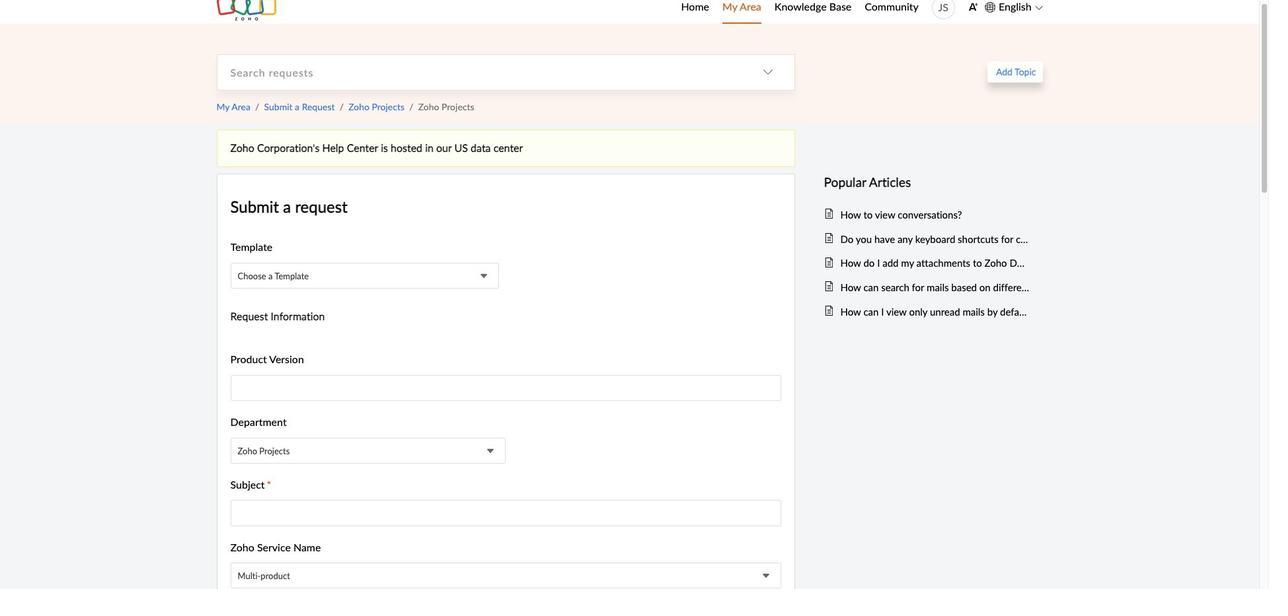 Task type: describe. For each thing, give the bounding box(es) containing it.
choose languages element
[[985, 0, 1043, 16]]

Search requests  field
[[217, 55, 742, 90]]

choose category image
[[763, 67, 773, 77]]

choose category element
[[742, 55, 794, 90]]



Task type: locate. For each thing, give the bounding box(es) containing it.
user preference image
[[969, 2, 978, 12]]

user preference element
[[969, 0, 978, 18]]

heading
[[824, 172, 1030, 193]]



Task type: vqa. For each thing, say whether or not it's contained in the screenshot.
"Heading" to the top
no



